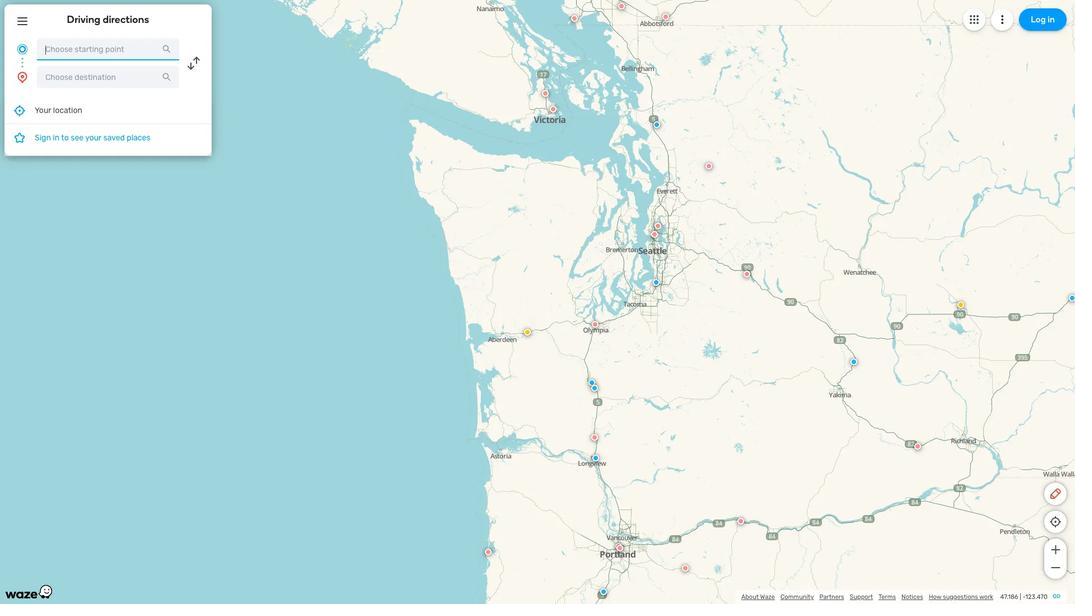 Task type: vqa. For each thing, say whether or not it's contained in the screenshot.
|
yes



Task type: locate. For each thing, give the bounding box(es) containing it.
road closed image
[[663, 13, 669, 20], [571, 15, 578, 22], [542, 90, 549, 97], [706, 163, 712, 170], [744, 271, 751, 278], [592, 321, 599, 328], [915, 444, 921, 450], [738, 519, 744, 525], [616, 544, 622, 551], [485, 549, 492, 556]]

hazard image
[[524, 329, 531, 336]]

community
[[781, 594, 814, 602]]

zoom out image
[[1049, 562, 1063, 575]]

recenter image
[[13, 104, 26, 117]]

Choose starting point text field
[[37, 38, 179, 60]]

terms link
[[879, 594, 896, 602]]

waze
[[760, 594, 775, 602]]

location image
[[16, 71, 29, 84]]

notices
[[902, 594, 923, 602]]

-
[[1023, 594, 1026, 602]]

community link
[[781, 594, 814, 602]]

directions
[[103, 13, 149, 26]]

police image
[[654, 122, 660, 128], [589, 380, 595, 386], [591, 385, 598, 392], [593, 455, 599, 462]]

47.186 | -123.470
[[1001, 594, 1048, 602]]

link image
[[1052, 593, 1061, 602]]

47.186
[[1001, 594, 1019, 602]]

notices link
[[902, 594, 923, 602]]

support link
[[850, 594, 873, 602]]

list box
[[4, 97, 212, 156]]

police image
[[653, 279, 660, 286], [1069, 295, 1075, 302], [851, 359, 858, 366], [600, 589, 607, 596]]

road closed image
[[618, 3, 625, 10], [550, 106, 557, 113], [655, 223, 661, 230], [651, 231, 658, 238], [591, 435, 598, 441], [617, 546, 623, 552], [682, 566, 689, 572]]

about waze link
[[742, 594, 775, 602]]

partners
[[820, 594, 844, 602]]

work
[[980, 594, 994, 602]]



Task type: describe. For each thing, give the bounding box(es) containing it.
pencil image
[[1049, 488, 1063, 501]]

suggestions
[[943, 594, 978, 602]]

star image
[[13, 131, 26, 145]]

current location image
[[16, 43, 29, 56]]

how
[[929, 594, 942, 602]]

about
[[742, 594, 759, 602]]

support
[[850, 594, 873, 602]]

how suggestions work link
[[929, 594, 994, 602]]

partners link
[[820, 594, 844, 602]]

123.470
[[1026, 594, 1048, 602]]

Choose destination text field
[[37, 66, 179, 88]]

zoom in image
[[1049, 544, 1063, 557]]

|
[[1020, 594, 1021, 602]]

terms
[[879, 594, 896, 602]]

about waze community partners support terms notices how suggestions work
[[742, 594, 994, 602]]

hazard image
[[958, 302, 964, 309]]

driving directions
[[67, 13, 149, 26]]

driving
[[67, 13, 101, 26]]



